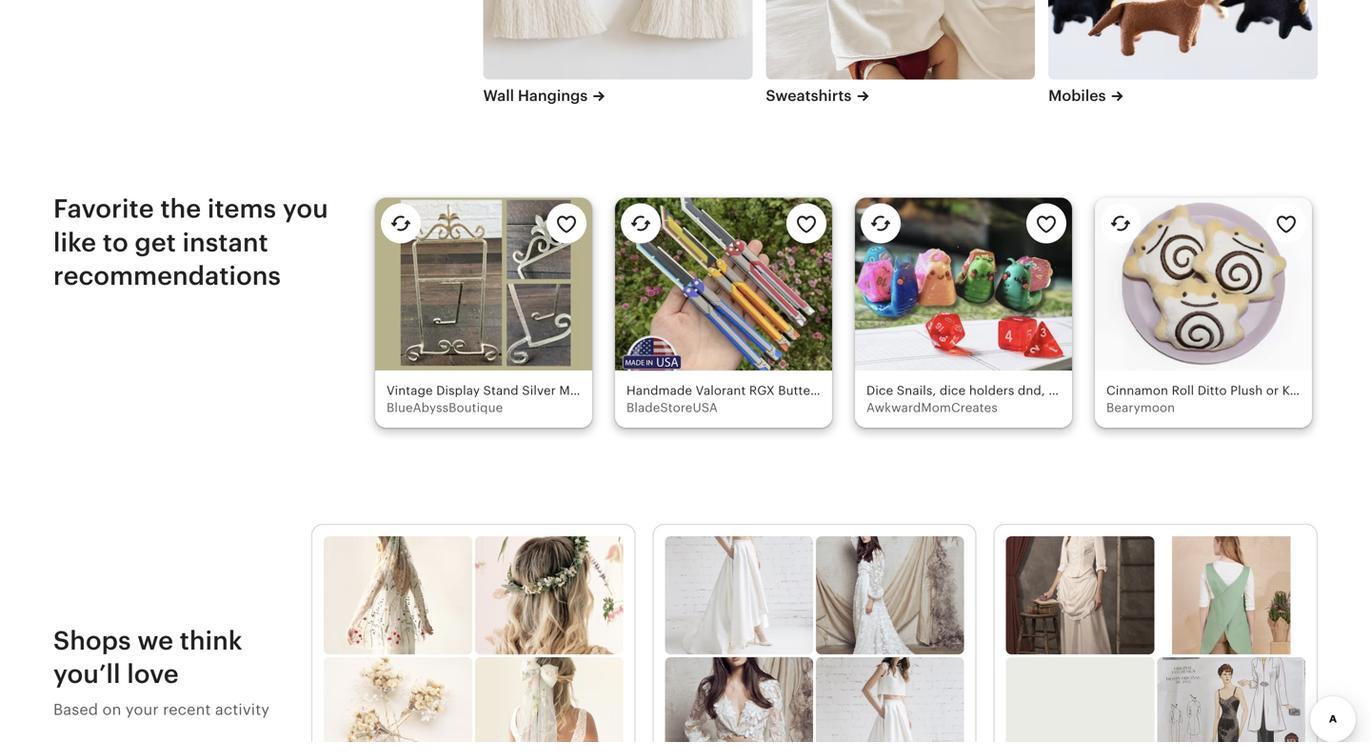 Task type: locate. For each thing, give the bounding box(es) containing it.
0 horizontal spatial stand
[[484, 383, 519, 398]]

handmade
[[627, 383, 693, 398]]

2 butterfly from the left
[[1317, 383, 1369, 398]]

to
[[103, 228, 128, 257]]

butterfly
[[779, 383, 831, 398], [1317, 383, 1369, 398]]

easel left collapsible
[[596, 383, 628, 398]]

like
[[53, 228, 96, 257]]

favorite
[[53, 194, 154, 224]]

gifts right dnd
[[1076, 383, 1103, 398]]

the
[[160, 194, 201, 224]]

cinnamon roll ditto plush or keychain image
[[1096, 198, 1313, 370]]

0 horizontal spatial metal
[[560, 383, 593, 398]]

dull
[[886, 383, 910, 398]]

instant
[[183, 228, 269, 257]]

2 horizontal spatial for
[[1229, 383, 1246, 398]]

1 stand from the left
[[484, 383, 519, 398]]

rgx right book
[[750, 383, 775, 398]]

handmade valorant rgx butterfly training dull knive full metal valorant rgx knife, gift, gift for birthday, valorant butterfly trainer image
[[615, 198, 833, 370]]

sn
[[1362, 383, 1372, 398]]

dice
[[940, 383, 966, 398]]

we
[[138, 626, 174, 656]]

or inside "cinnamon roll ditto plush or keychain bearymoon"
[[1267, 383, 1280, 398]]

you
[[283, 194, 329, 224]]

gifts right roll
[[1199, 383, 1226, 398]]

for inside the handmade valorant rgx butterfly training dull knive full metal valorant rgx knife, gift, gift for birthday, valorant butterfly  bladestoreusa
[[1187, 383, 1204, 398]]

holder
[[909, 383, 950, 398]]

knive
[[913, 383, 946, 398]]

vintage
[[387, 383, 433, 398]]

stand left the silver
[[484, 383, 519, 398]]

rgx
[[750, 383, 775, 398], [1065, 383, 1090, 398]]

for right "ditto"
[[1229, 383, 1246, 398]]

0 horizontal spatial easel
[[596, 383, 628, 398]]

or right plush
[[1267, 383, 1280, 398]]

1 horizontal spatial butterfly
[[1317, 383, 1369, 398]]

butterfly left the training
[[779, 383, 831, 398]]

cinnamon
[[1107, 383, 1169, 398]]

masters,
[[1307, 383, 1359, 398]]

metal right the silver
[[560, 383, 593, 398]]

holders
[[970, 383, 1015, 398]]

1 rgx from the left
[[750, 383, 775, 398]]

love
[[127, 659, 179, 689]]

knife,
[[1094, 383, 1128, 398]]

easel right the art at the bottom right of page
[[841, 383, 872, 398]]

valorant
[[696, 383, 746, 398], [1011, 383, 1061, 398], [1264, 383, 1314, 398]]

1 easel from the left
[[596, 383, 628, 398]]

based on your recent activity
[[53, 701, 270, 718]]

0 horizontal spatial or
[[1134, 383, 1147, 398]]

bohemian
[[992, 383, 1052, 398]]

or up bearymoon
[[1134, 383, 1147, 398]]

1 horizontal spatial valorant
[[1011, 383, 1061, 398]]

0 horizontal spatial valorant
[[696, 383, 746, 398]]

gift
[[1161, 383, 1183, 398]]

ditto
[[1198, 383, 1228, 398]]

1 horizontal spatial metal
[[974, 383, 1008, 398]]

bladestoreusa
[[627, 401, 718, 415]]

1 horizontal spatial easel
[[841, 383, 872, 398]]

recent
[[163, 701, 211, 718]]

for left gift,
[[1107, 383, 1124, 398]]

for
[[1107, 383, 1124, 398], [1187, 383, 1204, 398], [1229, 383, 1246, 398]]

1 horizontal spatial stand
[[735, 383, 771, 398]]

1 valorant from the left
[[696, 383, 746, 398]]

based
[[53, 701, 98, 718]]

0 horizontal spatial gifts
[[1076, 383, 1103, 398]]

1 gifts from the left
[[1076, 383, 1103, 398]]

2 horizontal spatial valorant
[[1264, 383, 1314, 398]]

metal
[[560, 383, 593, 398], [974, 383, 1008, 398]]

for right gift
[[1187, 383, 1204, 398]]

1 horizontal spatial gifts
[[1199, 383, 1226, 398]]

1 horizontal spatial for
[[1187, 383, 1204, 398]]

1 horizontal spatial or
[[1267, 383, 1280, 398]]

easel
[[596, 383, 628, 398], [841, 383, 872, 398]]

rgx left knife,
[[1065, 383, 1090, 398]]

0 horizontal spatial rgx
[[750, 383, 775, 398]]

butterfly right the dungeon
[[1317, 383, 1369, 398]]

2 or from the left
[[1267, 383, 1280, 398]]

metal right full
[[974, 383, 1008, 398]]

1 or from the left
[[1134, 383, 1147, 398]]

2 for from the left
[[1187, 383, 1204, 398]]

metal inside vintage display stand silver metal easel collapsible book stand ornate art easel plate holder 1980s bohemian decor home or office blueabyssboutique
[[560, 383, 593, 398]]

2 stand from the left
[[735, 383, 771, 398]]

3 valorant from the left
[[1264, 383, 1314, 398]]

2 metal from the left
[[974, 383, 1008, 398]]

book
[[702, 383, 732, 398]]

0 horizontal spatial butterfly
[[779, 383, 831, 398]]

0 horizontal spatial for
[[1107, 383, 1124, 398]]

stand
[[484, 383, 519, 398], [735, 383, 771, 398]]

home
[[1095, 383, 1131, 398]]

stand right book
[[735, 383, 771, 398]]

or
[[1134, 383, 1147, 398], [1267, 383, 1280, 398]]

gifts
[[1076, 383, 1103, 398], [1199, 383, 1226, 398]]

plush
[[1231, 383, 1264, 398]]

dice snails, dice holders dnd, dnd gifts for boyfriends, gifts for dungeon masters, sn awkwardmomcreates
[[867, 383, 1372, 415]]

plate
[[876, 383, 905, 398]]

awkwardmomcreates
[[867, 401, 998, 415]]

snails,
[[897, 383, 937, 398]]

3 for from the left
[[1229, 383, 1246, 398]]

1 horizontal spatial rgx
[[1065, 383, 1090, 398]]

think
[[180, 626, 243, 656]]

keychain
[[1283, 383, 1338, 398]]

1 metal from the left
[[560, 383, 593, 398]]

items
[[208, 194, 277, 224]]



Task type: describe. For each thing, give the bounding box(es) containing it.
bearymoon
[[1107, 401, 1176, 415]]

blueabyssboutique
[[387, 401, 503, 415]]

birthday,
[[1207, 383, 1260, 398]]

2 rgx from the left
[[1065, 383, 1090, 398]]

cinnamon roll ditto plush or keychain bearymoon
[[1107, 383, 1338, 415]]

wall
[[484, 87, 515, 104]]

roll
[[1173, 383, 1195, 398]]

1 butterfly from the left
[[779, 383, 831, 398]]

ornate
[[774, 383, 816, 398]]

handmade valorant rgx butterfly training dull knive full metal valorant rgx knife, gift, gift for birthday, valorant butterfly  bladestoreusa
[[627, 383, 1372, 415]]

office
[[1150, 383, 1188, 398]]

decor
[[1055, 383, 1092, 398]]

you'll
[[53, 659, 121, 689]]

1980s
[[953, 383, 988, 398]]

mobiles
[[1049, 87, 1107, 104]]

display
[[437, 383, 480, 398]]

boyfriends,
[[1127, 383, 1196, 398]]

favorite the items you like to get instant recommendations
[[53, 194, 329, 291]]

or inside vintage display stand silver metal easel collapsible book stand ornate art easel plate holder 1980s bohemian decor home or office blueabyssboutique
[[1134, 383, 1147, 398]]

shops
[[53, 626, 131, 656]]

dungeon
[[1250, 383, 1304, 398]]

wall hangings
[[484, 87, 588, 104]]

hangings
[[518, 87, 588, 104]]

get
[[135, 228, 176, 257]]

dice snails, dice holders dnd, dnd gifts for boyfriends, gifts for dungeon masters, snail figurine, good luck charm men, dnd christmas gifts image
[[856, 198, 1073, 370]]

activity
[[215, 701, 270, 718]]

your
[[126, 701, 159, 718]]

dnd,
[[1018, 383, 1046, 398]]

dice
[[867, 383, 894, 398]]

gift,
[[1131, 383, 1157, 398]]

metal inside the handmade valorant rgx butterfly training dull knive full metal valorant rgx knife, gift, gift for birthday, valorant butterfly  bladestoreusa
[[974, 383, 1008, 398]]

2 valorant from the left
[[1011, 383, 1061, 398]]

training
[[834, 383, 883, 398]]

1 for from the left
[[1107, 383, 1124, 398]]

2 gifts from the left
[[1199, 383, 1226, 398]]

shops we think you'll love
[[53, 626, 243, 689]]

vintage display stand silver metal easel collapsible book stand ornate art easel plate holder 1980s bohemian decor home or office image
[[375, 198, 593, 370]]

sweatshirts
[[766, 87, 852, 104]]

dnd
[[1049, 383, 1073, 398]]

on
[[102, 701, 121, 718]]

full
[[950, 383, 971, 398]]

sweatshirts link
[[766, 85, 1036, 106]]

collapsible
[[631, 383, 698, 398]]

art
[[819, 383, 838, 398]]

mobiles link
[[1049, 85, 1319, 106]]

wall hangings link
[[484, 85, 753, 106]]

recommendations
[[53, 261, 281, 291]]

silver
[[522, 383, 556, 398]]

2 easel from the left
[[841, 383, 872, 398]]

vintage display stand silver metal easel collapsible book stand ornate art easel plate holder 1980s bohemian decor home or office blueabyssboutique
[[387, 383, 1188, 415]]



Task type: vqa. For each thing, say whether or not it's contained in the screenshot.
the bottom Wedding
no



